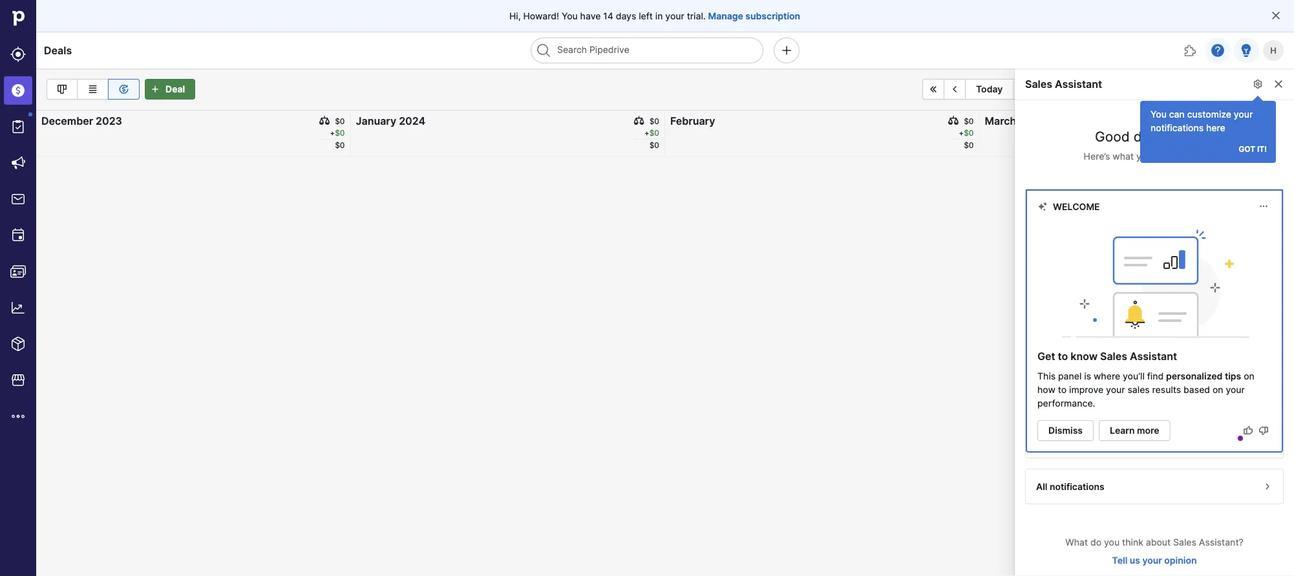 Task type: vqa. For each thing, say whether or not it's contained in the screenshot.
whenever
no



Task type: locate. For each thing, give the bounding box(es) containing it.
january
[[356, 114, 397, 127]]

2 vertical spatial sales
[[1174, 537, 1197, 548]]

tell us your opinion
[[1113, 555, 1198, 566]]

howard
[[1165, 128, 1215, 145]]

you inside good day, howard here's what you should focus on:
[[1137, 151, 1153, 162]]

+ for february
[[959, 128, 965, 138]]

color undefined image
[[10, 119, 26, 135]]

list image
[[85, 81, 101, 97]]

color primary image up it!
[[1264, 116, 1274, 126]]

deal button
[[145, 79, 195, 100]]

all inside button
[[1084, 84, 1095, 95]]

all down dismiss button
[[1037, 481, 1048, 492]]

0 vertical spatial notifications
[[1151, 122, 1205, 133]]

1 vertical spatial on
[[1213, 384, 1224, 395]]

+ for december 2023
[[330, 128, 335, 138]]

hi, howard! you have 14 days left in your  trial. manage subscription
[[510, 10, 801, 21]]

1 vertical spatial all
[[1037, 481, 1048, 492]]

on right "based"
[[1213, 384, 1224, 395]]

products image
[[10, 336, 26, 352]]

sales up where
[[1101, 350, 1128, 363]]

size s image
[[1257, 201, 1272, 212]]

next month image
[[1017, 84, 1033, 94]]

color primary image down h button
[[1266, 84, 1281, 94]]

learn more
[[1111, 425, 1160, 436]]

sales assistant image
[[1239, 43, 1255, 58]]

pipelines
[[1097, 84, 1137, 95]]

1 horizontal spatial you
[[1151, 109, 1167, 120]]

+
[[330, 128, 335, 138], [645, 128, 650, 138], [959, 128, 965, 138], [1274, 128, 1279, 138]]

assistant right jump forward 4 months image
[[1056, 78, 1103, 90]]

trial.
[[687, 10, 706, 21]]

quick help image
[[1211, 43, 1226, 58]]

here's
[[1084, 151, 1111, 162]]

us
[[1130, 555, 1141, 566]]

+ $0 $0 for january 2024
[[645, 128, 660, 150]]

assistant?
[[1200, 537, 1244, 548]]

color primary image left january
[[320, 116, 330, 126]]

find
[[1148, 371, 1164, 382]]

improve
[[1070, 384, 1104, 395]]

1 horizontal spatial notifications
[[1151, 122, 1205, 133]]

notifications
[[1151, 122, 1205, 133], [1050, 481, 1105, 492]]

0 vertical spatial on
[[1245, 371, 1255, 382]]

1 horizontal spatial color primary image
[[949, 116, 959, 126]]

1 vertical spatial notifications
[[1050, 481, 1105, 492]]

1 + from the left
[[330, 128, 335, 138]]

1 horizontal spatial all
[[1084, 84, 1095, 95]]

0 horizontal spatial all
[[1037, 481, 1048, 492]]

0 vertical spatial all
[[1084, 84, 1095, 95]]

3 + from the left
[[959, 128, 965, 138]]

focus
[[1186, 151, 1210, 162]]

all for all notifications
[[1037, 481, 1048, 492]]

on
[[1245, 371, 1255, 382], [1213, 384, 1224, 395]]

0 horizontal spatial notifications
[[1050, 481, 1105, 492]]

you can customize your notifications here
[[1151, 109, 1254, 133]]

2 + from the left
[[645, 128, 650, 138]]

color primary image
[[1272, 10, 1282, 21], [1066, 84, 1081, 94], [1266, 84, 1281, 94], [634, 116, 645, 126], [1264, 116, 1274, 126]]

notifications up what
[[1050, 481, 1105, 492]]

sales assistant
[[1026, 78, 1103, 90]]

it!
[[1258, 144, 1268, 154]]

here
[[1207, 122, 1226, 133]]

you right do
[[1105, 537, 1120, 548]]

2 + $0 $0 from the left
[[645, 128, 660, 150]]

to right get
[[1059, 350, 1069, 363]]

december 2023
[[41, 114, 122, 127]]

color primary image down 'previous month' image
[[949, 116, 959, 126]]

sales up opinion
[[1174, 537, 1197, 548]]

get to know sales assistant
[[1038, 350, 1178, 363]]

january 2024
[[356, 114, 426, 127]]

in
[[656, 10, 663, 21]]

all for all pipelines
[[1084, 84, 1095, 95]]

color primary image left february
[[634, 116, 645, 126]]

+ for january 2024
[[645, 128, 650, 138]]

sales right today 'button'
[[1026, 78, 1053, 90]]

color primary image for december 2023
[[320, 116, 330, 126]]

2 to from the top
[[1059, 384, 1067, 395]]

color primary image right jump forward 4 months image
[[1066, 84, 1081, 94]]

4 + $0 $0 from the left
[[1274, 128, 1289, 150]]

h
[[1271, 45, 1277, 55]]

this
[[1038, 371, 1056, 382]]

14
[[604, 10, 614, 21]]

assistant up find
[[1131, 350, 1178, 363]]

0 vertical spatial sales
[[1026, 78, 1053, 90]]

0 horizontal spatial on
[[1213, 384, 1224, 395]]

assistant
[[1056, 78, 1103, 90], [1131, 350, 1178, 363]]

color primary image down sales assistant image
[[1250, 84, 1266, 94]]

+ $0 $0 for march
[[1274, 128, 1289, 150]]

3 + $0 $0 from the left
[[959, 128, 974, 150]]

you left have
[[562, 10, 578, 21]]

your
[[666, 10, 685, 21], [1235, 109, 1254, 120], [1107, 384, 1126, 395], [1227, 384, 1246, 395], [1143, 555, 1163, 566]]

sales
[[1026, 78, 1053, 90], [1101, 350, 1128, 363], [1174, 537, 1197, 548]]

what
[[1066, 537, 1089, 548]]

1 + $0 $0 from the left
[[330, 128, 345, 150]]

notifications down can
[[1151, 122, 1205, 133]]

all pipelines button
[[1062, 79, 1158, 100]]

deal
[[166, 84, 185, 95]]

manage subscription link
[[709, 9, 801, 22]]

to up the performance.
[[1059, 384, 1067, 395]]

on right tips
[[1245, 371, 1255, 382]]

you
[[1137, 151, 1153, 162], [1105, 537, 1120, 548]]

0 vertical spatial to
[[1059, 350, 1069, 363]]

jump forward 4 months image
[[1038, 84, 1054, 94]]

day,
[[1134, 128, 1161, 145]]

all left pipelines
[[1084, 84, 1095, 95]]

menu item
[[0, 72, 36, 109]]

your down where
[[1107, 384, 1126, 395]]

home image
[[8, 8, 28, 28]]

customize
[[1188, 109, 1232, 120]]

1 vertical spatial assistant
[[1131, 350, 1178, 363]]

where
[[1094, 371, 1121, 382]]

0 vertical spatial you
[[1137, 151, 1153, 162]]

dismiss
[[1049, 425, 1083, 436]]

menu
[[0, 0, 36, 576]]

1 vertical spatial you
[[1151, 109, 1167, 120]]

0 horizontal spatial assistant
[[1056, 78, 1103, 90]]

+ $0 $0
[[330, 128, 345, 150], [645, 128, 660, 150], [959, 128, 974, 150], [1274, 128, 1289, 150]]

2 horizontal spatial color primary image
[[1250, 84, 1266, 94]]

should
[[1155, 151, 1184, 162]]

you
[[562, 10, 578, 21], [1151, 109, 1167, 120]]

pipeline image
[[54, 81, 70, 97]]

1 vertical spatial you
[[1105, 537, 1120, 548]]

insights image
[[10, 300, 26, 316]]

activities image
[[10, 228, 26, 243]]

sales
[[1128, 384, 1151, 395]]

on:
[[1213, 151, 1226, 162]]

1 vertical spatial to
[[1059, 384, 1067, 395]]

color primary image for february
[[949, 116, 959, 126]]

0 horizontal spatial sales
[[1026, 78, 1053, 90]]

your right in
[[666, 10, 685, 21]]

you left can
[[1151, 109, 1167, 120]]

+ $0 $0 for february
[[959, 128, 974, 150]]

1 horizontal spatial on
[[1245, 371, 1255, 382]]

0 horizontal spatial you
[[562, 10, 578, 21]]

subscription
[[746, 10, 801, 21]]

forecast image
[[116, 81, 132, 97]]

color primary image
[[1250, 84, 1266, 94], [320, 116, 330, 126], [949, 116, 959, 126]]

$0
[[335, 117, 345, 126], [650, 117, 660, 126], [965, 117, 974, 126], [1279, 117, 1289, 126], [335, 128, 345, 138], [650, 128, 660, 138], [965, 128, 974, 138], [1279, 128, 1289, 138], [335, 141, 345, 150], [650, 141, 660, 150], [965, 141, 974, 150], [1279, 141, 1289, 150]]

0 vertical spatial you
[[562, 10, 578, 21]]

4 + from the left
[[1274, 128, 1279, 138]]

2024
[[399, 114, 426, 127]]

do
[[1091, 537, 1102, 548]]

based
[[1184, 384, 1211, 395]]

your inside you can customize your notifications here
[[1235, 109, 1254, 120]]

today
[[977, 84, 1003, 95]]

you down the day,
[[1137, 151, 1153, 162]]

previous month image
[[948, 84, 963, 94]]

1 horizontal spatial sales
[[1101, 350, 1128, 363]]

1 vertical spatial sales
[[1101, 350, 1128, 363]]

your right customize
[[1235, 109, 1254, 120]]

0 horizontal spatial color primary image
[[320, 116, 330, 126]]

color default image
[[1259, 426, 1270, 436]]

you'll
[[1123, 371, 1145, 382]]

have
[[581, 10, 601, 21]]

december
[[41, 114, 93, 127]]

all
[[1084, 84, 1095, 95], [1037, 481, 1048, 492]]

about
[[1147, 537, 1172, 548]]

to
[[1059, 350, 1069, 363], [1059, 384, 1067, 395]]

your down tips
[[1227, 384, 1246, 395]]

1 horizontal spatial assistant
[[1131, 350, 1178, 363]]

size s image
[[1251, 79, 1266, 89], [1272, 79, 1287, 89], [1263, 482, 1274, 492]]

1 horizontal spatial you
[[1137, 151, 1153, 162]]

march
[[985, 114, 1017, 127]]



Task type: describe. For each thing, give the bounding box(es) containing it.
Search Pipedrive field
[[531, 38, 764, 63]]

welcome
[[1054, 201, 1101, 212]]

what do you think about sales assistant?
[[1066, 537, 1244, 548]]

quick add image
[[779, 43, 795, 58]]

tell us your opinion link
[[1113, 554, 1198, 567]]

2 horizontal spatial sales
[[1174, 537, 1197, 548]]

2023
[[96, 114, 122, 127]]

results
[[1153, 384, 1182, 395]]

performance.
[[1038, 398, 1096, 409]]

panel
[[1059, 371, 1082, 382]]

more image
[[10, 409, 26, 424]]

jump back 4 months image
[[926, 84, 942, 94]]

tell
[[1113, 555, 1128, 566]]

size s image down sales assistant image
[[1251, 79, 1266, 89]]

marketplace image
[[10, 373, 26, 388]]

deals
[[44, 44, 72, 57]]

how
[[1038, 384, 1056, 395]]

all pipelines
[[1084, 84, 1137, 95]]

what
[[1113, 151, 1135, 162]]

+ for march
[[1274, 128, 1279, 138]]

your right us
[[1143, 555, 1163, 566]]

color primary image up h
[[1272, 10, 1282, 21]]

sales inbox image
[[10, 191, 26, 207]]

left
[[639, 10, 653, 21]]

know
[[1071, 350, 1098, 363]]

good day, howard here's what you should focus on:
[[1084, 128, 1226, 162]]

days
[[616, 10, 637, 21]]

this panel is where you'll find personalized tips
[[1038, 371, 1242, 382]]

h button
[[1261, 38, 1287, 63]]

learn more button
[[1100, 420, 1171, 441]]

got
[[1239, 144, 1256, 154]]

more
[[1138, 425, 1160, 436]]

tips
[[1226, 371, 1242, 382]]

size s image down color default image
[[1263, 482, 1274, 492]]

all notifications
[[1037, 481, 1105, 492]]

today button
[[966, 79, 1014, 100]]

deals image
[[10, 83, 26, 98]]

color primary inverted image
[[147, 84, 163, 94]]

size s image down h button
[[1272, 79, 1287, 89]]

+ $0 $0 for december 2023
[[330, 128, 345, 150]]

opinion
[[1165, 555, 1198, 566]]

you inside you can customize your notifications here
[[1151, 109, 1167, 120]]

color default image
[[1244, 426, 1254, 436]]

manage
[[709, 10, 744, 21]]

color primary image inside all pipelines button
[[1066, 84, 1081, 94]]

good
[[1096, 128, 1130, 145]]

1 to from the top
[[1059, 350, 1069, 363]]

learn
[[1111, 425, 1135, 436]]

get
[[1038, 350, 1056, 363]]

got it!
[[1239, 144, 1268, 154]]

dismiss button
[[1038, 420, 1094, 441]]

hi,
[[510, 10, 521, 21]]

howard!
[[524, 10, 560, 21]]

personalized
[[1167, 371, 1223, 382]]

can
[[1170, 109, 1186, 120]]

notifications inside you can customize your notifications here
[[1151, 122, 1205, 133]]

0 vertical spatial assistant
[[1056, 78, 1103, 90]]

contacts image
[[10, 264, 26, 279]]

is
[[1085, 371, 1092, 382]]

leads image
[[10, 47, 26, 62]]

february
[[671, 114, 716, 127]]

0 horizontal spatial you
[[1105, 537, 1120, 548]]

color secondary image
[[1038, 201, 1049, 212]]

on how to improve your sales results based on your performance.
[[1038, 371, 1255, 409]]

think
[[1123, 537, 1144, 548]]

to inside on how to improve your sales results based on your performance.
[[1059, 384, 1067, 395]]

campaigns image
[[10, 155, 26, 171]]



